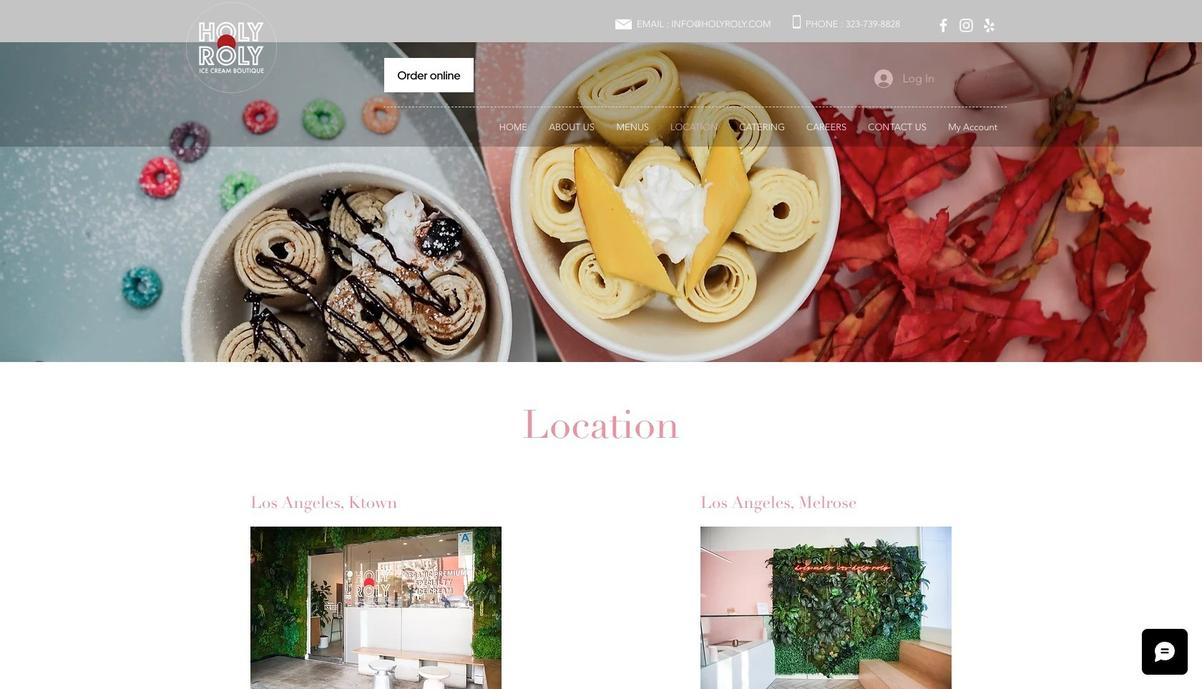 Task type: locate. For each thing, give the bounding box(es) containing it.
wix chat element
[[1135, 622, 1203, 689]]

img_9269_2.jpg image
[[701, 527, 952, 689]]

main_boutique 2.png image
[[186, 2, 277, 93]]

white facebook icon image
[[935, 16, 953, 34]]

white yelp icon image
[[981, 16, 999, 34]]

dsc_5533.jpg image
[[251, 527, 502, 689]]



Task type: describe. For each thing, give the bounding box(es) containing it.
white instagram icon image
[[958, 16, 976, 34]]

social bar element
[[935, 16, 999, 34]]



